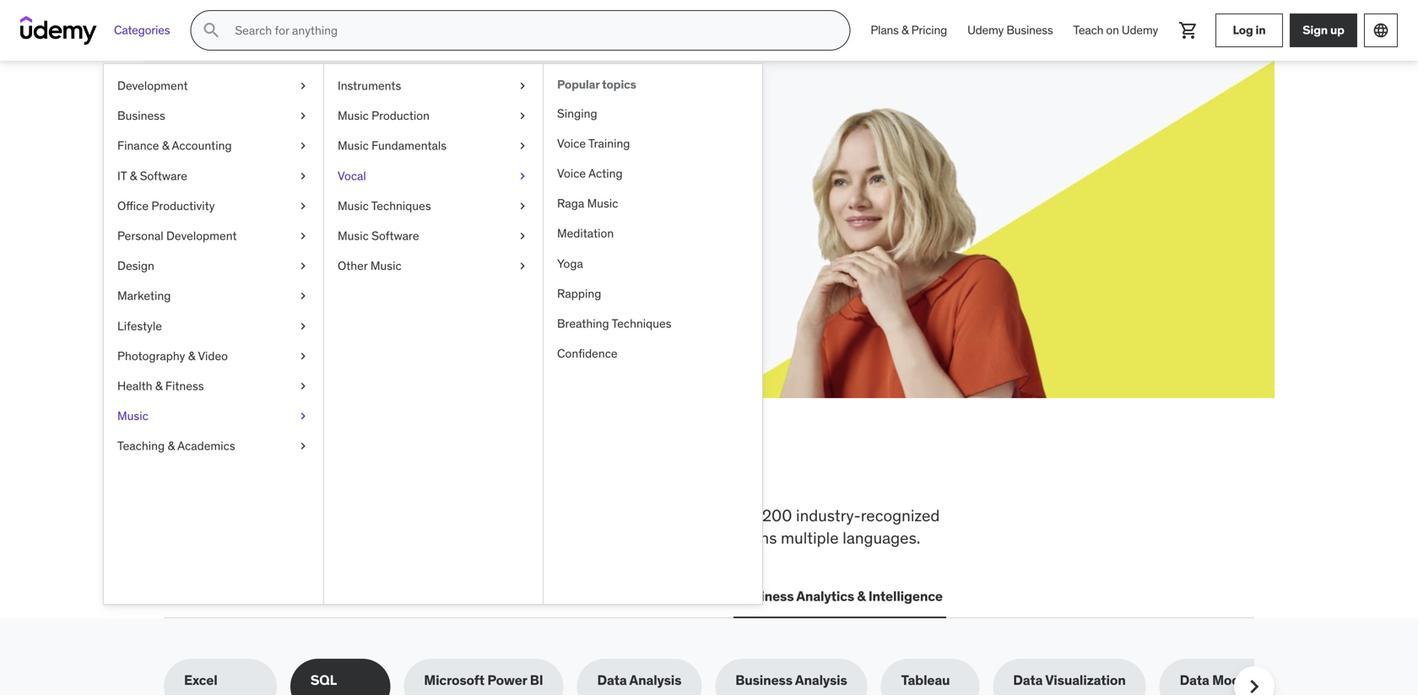 Task type: vqa. For each thing, say whether or not it's contained in the screenshot.
will inside the blender: learn how to create utility knife from a to z in this course we will learn how to create utility knife from start to finish using blender 3.3
no



Task type: locate. For each thing, give the bounding box(es) containing it.
other music link
[[324, 251, 543, 281]]

data for data visualization
[[1013, 672, 1043, 689]]

in up including
[[531, 450, 564, 494]]

xsmall image inside the design link
[[296, 258, 310, 274]]

multiple
[[781, 528, 839, 548]]

0 vertical spatial your
[[350, 134, 411, 169]]

development
[[117, 78, 188, 93], [166, 228, 237, 243], [199, 588, 283, 605]]

health & fitness
[[117, 379, 204, 394]]

udemy right on
[[1122, 23, 1158, 38]]

plans & pricing
[[871, 23, 947, 38]]

data right bi
[[597, 672, 627, 689]]

in right 'log'
[[1256, 22, 1266, 38]]

video
[[198, 348, 228, 364]]

photography & video
[[117, 348, 228, 364]]

0 horizontal spatial techniques
[[371, 198, 431, 213]]

skills up "workplace"
[[280, 450, 371, 494]]

skills
[[280, 450, 371, 494], [361, 506, 397, 526]]

certifications
[[317, 588, 403, 605]]

xsmall image for instruments
[[516, 78, 529, 94]]

xsmall image inside instruments link
[[516, 78, 529, 94]]

data for data modeling
[[1180, 672, 1209, 689]]

& up office
[[130, 168, 137, 183]]

prep
[[608, 506, 641, 526]]

music for music
[[117, 409, 148, 424]]

music up other
[[338, 228, 369, 243]]

techniques inside breathing techniques link
[[612, 316, 672, 331]]

topics,
[[488, 506, 535, 526]]

music link
[[104, 401, 323, 431]]

techniques inside music techniques link
[[371, 198, 431, 213]]

xsmall image inside music software link
[[516, 228, 529, 244]]

xsmall image for finance & accounting
[[296, 138, 310, 154]]

0 horizontal spatial in
[[531, 450, 564, 494]]

marketing link
[[104, 281, 323, 311]]

vocal element
[[543, 64, 762, 604]]

business analytics & intelligence
[[737, 588, 943, 605]]

data visualization
[[1013, 672, 1126, 689]]

& right plans
[[901, 23, 909, 38]]

your
[[350, 134, 411, 169], [273, 176, 299, 193]]

0 vertical spatial for
[[305, 134, 345, 169]]

tableau
[[901, 672, 950, 689]]

data left modeling
[[1180, 672, 1209, 689]]

2 vertical spatial development
[[199, 588, 283, 605]]

music down with
[[338, 198, 369, 213]]

industry-
[[796, 506, 861, 526]]

teaching & academics link
[[104, 431, 323, 461]]

modeling
[[1212, 672, 1271, 689]]

it left 'certifications'
[[303, 588, 314, 605]]

for inside covering critical workplace skills to technical topics, including prep content for over 200 industry-recognized certifications, our catalog supports well-rounded professional development and spans multiple languages.
[[704, 506, 724, 526]]

your up through
[[273, 176, 299, 193]]

place
[[638, 450, 726, 494]]

1 vertical spatial techniques
[[612, 316, 672, 331]]

well-
[[416, 528, 451, 548]]

business inside topic filters element
[[735, 672, 793, 689]]

skills
[[225, 134, 300, 169]]

software up 'office productivity'
[[140, 168, 187, 183]]

xsmall image inside 'business' link
[[296, 108, 310, 124]]

1 vertical spatial development
[[166, 228, 237, 243]]

power
[[487, 672, 527, 689]]

lifestyle
[[117, 318, 162, 334]]

udemy business
[[967, 23, 1053, 38]]

data left science
[[513, 588, 543, 605]]

0 vertical spatial in
[[1256, 22, 1266, 38]]

2 analysis from the left
[[795, 672, 847, 689]]

xsmall image for personal development
[[296, 228, 310, 244]]

music software link
[[324, 221, 543, 251]]

categories
[[114, 23, 170, 38]]

& right finance
[[162, 138, 169, 153]]

plans
[[871, 23, 899, 38]]

techniques down a
[[371, 198, 431, 213]]

1 horizontal spatial in
[[1256, 22, 1266, 38]]

academics
[[177, 439, 235, 454]]

office
[[117, 198, 149, 213]]

1 horizontal spatial your
[[350, 134, 411, 169]]

software down "music techniques"
[[372, 228, 419, 243]]

0 horizontal spatial analysis
[[629, 672, 681, 689]]

business for business analysis
[[735, 672, 793, 689]]

1 vertical spatial it
[[303, 588, 314, 605]]

0 vertical spatial software
[[140, 168, 187, 183]]

for up potential
[[305, 134, 345, 169]]

fundamentals
[[372, 138, 447, 153]]

xsmall image inside "personal development" link
[[296, 228, 310, 244]]

xsmall image for music techniques
[[516, 198, 529, 214]]

personal development
[[117, 228, 237, 243]]

& left the video
[[188, 348, 195, 364]]

xsmall image inside development link
[[296, 78, 310, 94]]

development inside button
[[199, 588, 283, 605]]

0 horizontal spatial udemy
[[967, 23, 1004, 38]]

microsoft
[[424, 672, 485, 689]]

music down music software
[[370, 258, 402, 274]]

2 voice from the top
[[557, 166, 586, 181]]

data analysis
[[597, 672, 681, 689]]

xsmall image for music
[[296, 408, 310, 425]]

voice down singing
[[557, 136, 586, 151]]

& right analytics
[[857, 588, 866, 605]]

xsmall image inside music fundamentals link
[[516, 138, 529, 154]]

music software
[[338, 228, 419, 243]]

teach on udemy
[[1073, 23, 1158, 38]]

data left the visualization
[[1013, 672, 1043, 689]]

1 horizontal spatial techniques
[[612, 316, 672, 331]]

analytics
[[796, 588, 854, 605]]

office productivity link
[[104, 191, 323, 221]]

1 horizontal spatial it
[[303, 588, 314, 605]]

1 vertical spatial for
[[704, 506, 724, 526]]

music down instruments
[[338, 108, 369, 123]]

xsmall image inside music link
[[296, 408, 310, 425]]

log in link
[[1216, 14, 1283, 47]]

& right health
[[155, 379, 163, 394]]

and
[[704, 528, 731, 548]]

marketing
[[117, 288, 171, 304]]

for up the and on the bottom
[[704, 506, 724, 526]]

xsmall image inside other music "link"
[[516, 258, 529, 274]]

other music
[[338, 258, 402, 274]]

xsmall image inside teaching & academics link
[[296, 438, 310, 455]]

topics
[[602, 77, 636, 92]]

for inside skills for your future expand your potential with a course. starting at just $12.99 through dec 15.
[[305, 134, 345, 169]]

voice up the raga
[[557, 166, 586, 181]]

xsmall image for marketing
[[296, 288, 310, 305]]

techniques down rapping link
[[612, 316, 672, 331]]

voice for voice training
[[557, 136, 586, 151]]

xsmall image for music production
[[516, 108, 529, 124]]

languages.
[[843, 528, 920, 548]]

expand
[[225, 176, 270, 193]]

music down health
[[117, 409, 148, 424]]

visualization
[[1045, 672, 1126, 689]]

0 horizontal spatial it
[[117, 168, 127, 183]]

xsmall image for health & fitness
[[296, 378, 310, 395]]

it for it certifications
[[303, 588, 314, 605]]

music techniques
[[338, 198, 431, 213]]

xsmall image inside finance & accounting link
[[296, 138, 310, 154]]

development link
[[104, 71, 323, 101]]

voice for voice acting
[[557, 166, 586, 181]]

xsmall image for business
[[296, 108, 310, 124]]

in
[[1256, 22, 1266, 38], [531, 450, 564, 494]]

xsmall image for other music
[[516, 258, 529, 274]]

it certifications button
[[300, 577, 406, 617]]

xsmall image inside "vocal" link
[[516, 168, 529, 184]]

xsmall image
[[296, 78, 310, 94], [516, 78, 529, 94], [296, 108, 310, 124], [516, 108, 529, 124], [516, 138, 529, 154], [296, 198, 310, 214], [516, 198, 529, 214], [296, 228, 310, 244], [516, 228, 529, 244], [296, 408, 310, 425], [296, 438, 310, 455]]

& right teaching
[[168, 439, 175, 454]]

1 udemy from the left
[[967, 23, 1004, 38]]

analysis for business analysis
[[795, 672, 847, 689]]

xsmall image inside music production link
[[516, 108, 529, 124]]

1 horizontal spatial udemy
[[1122, 23, 1158, 38]]

covering
[[164, 506, 228, 526]]

topic filters element
[[164, 659, 1292, 696]]

1 voice from the top
[[557, 136, 586, 151]]

xsmall image
[[296, 138, 310, 154], [296, 168, 310, 184], [516, 168, 529, 184], [296, 258, 310, 274], [516, 258, 529, 274], [296, 288, 310, 305], [296, 318, 310, 335], [296, 348, 310, 365], [296, 378, 310, 395]]

xsmall image for design
[[296, 258, 310, 274]]

confidence link
[[544, 339, 762, 369]]

development
[[606, 528, 700, 548]]

& for pricing
[[901, 23, 909, 38]]

data inside button
[[513, 588, 543, 605]]

music down "acting"
[[587, 196, 618, 211]]

breathing techniques
[[557, 316, 672, 331]]

0 vertical spatial it
[[117, 168, 127, 183]]

& for accounting
[[162, 138, 169, 153]]

1 vertical spatial voice
[[557, 166, 586, 181]]

course.
[[398, 176, 442, 193]]

web development button
[[164, 577, 286, 617]]

xsmall image inside lifestyle link
[[296, 318, 310, 335]]

1 horizontal spatial analysis
[[795, 672, 847, 689]]

techniques for breathing techniques
[[612, 316, 672, 331]]

data science
[[513, 588, 596, 605]]

business inside button
[[737, 588, 794, 605]]

& for video
[[188, 348, 195, 364]]

1 vertical spatial software
[[372, 228, 419, 243]]

development down office productivity 'link'
[[166, 228, 237, 243]]

1 horizontal spatial software
[[372, 228, 419, 243]]

xsmall image inside it & software link
[[296, 168, 310, 184]]

vocal
[[338, 168, 366, 183]]

personal development link
[[104, 221, 323, 251]]

teaching
[[117, 439, 165, 454]]

0 vertical spatial voice
[[557, 136, 586, 151]]

development down categories dropdown button
[[117, 78, 188, 93]]

1 horizontal spatial for
[[704, 506, 724, 526]]

it up office
[[117, 168, 127, 183]]

music up vocal
[[338, 138, 369, 153]]

your up with
[[350, 134, 411, 169]]

udemy image
[[20, 16, 97, 45]]

2 udemy from the left
[[1122, 23, 1158, 38]]

udemy
[[967, 23, 1004, 38], [1122, 23, 1158, 38]]

personal
[[117, 228, 163, 243]]

xsmall image for office productivity
[[296, 198, 310, 214]]

1 vertical spatial skills
[[361, 506, 397, 526]]

music for music fundamentals
[[338, 138, 369, 153]]

skills up supports
[[361, 506, 397, 526]]

voice inside "link"
[[557, 166, 586, 181]]

critical
[[232, 506, 280, 526]]

plans & pricing link
[[860, 10, 957, 51]]

& for academics
[[168, 439, 175, 454]]

leadership
[[423, 588, 493, 605]]

1 analysis from the left
[[629, 672, 681, 689]]

xsmall image inside "health & fitness" link
[[296, 378, 310, 395]]

0 vertical spatial techniques
[[371, 198, 431, 213]]

sql
[[310, 672, 337, 689]]

business analysis
[[735, 672, 847, 689]]

techniques for music techniques
[[371, 198, 431, 213]]

xsmall image for teaching & academics
[[296, 438, 310, 455]]

it inside button
[[303, 588, 314, 605]]

xsmall image inside music techniques link
[[516, 198, 529, 214]]

0 horizontal spatial your
[[273, 176, 299, 193]]

0 horizontal spatial for
[[305, 134, 345, 169]]

xsmall image inside marketing link
[[296, 288, 310, 305]]

0 vertical spatial skills
[[280, 450, 371, 494]]

udemy right pricing
[[967, 23, 1004, 38]]

spans
[[735, 528, 777, 548]]

content
[[645, 506, 700, 526]]

development right web
[[199, 588, 283, 605]]

xsmall image inside office productivity 'link'
[[296, 198, 310, 214]]

log
[[1233, 22, 1253, 38]]

xsmall image inside photography & video link
[[296, 348, 310, 365]]



Task type: describe. For each thing, give the bounding box(es) containing it.
other
[[338, 258, 368, 274]]

productivity
[[151, 198, 215, 213]]

xsmall image for photography & video
[[296, 348, 310, 365]]

instruments
[[338, 78, 401, 93]]

skills for your future expand your potential with a course. starting at just $12.99 through dec 15.
[[225, 134, 535, 212]]

0 horizontal spatial software
[[140, 168, 187, 183]]

raga music
[[557, 196, 618, 211]]

data for data science
[[513, 588, 543, 605]]

development for personal
[[166, 228, 237, 243]]

analysis for data analysis
[[629, 672, 681, 689]]

meditation
[[557, 226, 614, 241]]

music for music techniques
[[338, 198, 369, 213]]

singing
[[557, 106, 597, 121]]

sign
[[1303, 22, 1328, 38]]

microsoft power bi
[[424, 672, 543, 689]]

business for business
[[117, 108, 165, 123]]

intelligence
[[868, 588, 943, 605]]

communication
[[616, 588, 716, 605]]

data modeling
[[1180, 672, 1271, 689]]

xsmall image for music fundamentals
[[516, 138, 529, 154]]

web development
[[167, 588, 283, 605]]

it certifications
[[303, 588, 403, 605]]

over
[[728, 506, 758, 526]]

raga music link
[[544, 189, 762, 219]]

shopping cart with 0 items image
[[1178, 20, 1199, 41]]

voice training link
[[544, 129, 762, 159]]

music inside vocal 'element'
[[587, 196, 618, 211]]

teach on udemy link
[[1063, 10, 1168, 51]]

voice training
[[557, 136, 630, 151]]

meditation link
[[544, 219, 762, 249]]

in inside 'link'
[[1256, 22, 1266, 38]]

web
[[167, 588, 196, 605]]

including
[[539, 506, 604, 526]]

next image
[[1241, 674, 1268, 696]]

xsmall image for development
[[296, 78, 310, 94]]

xsmall image for it & software
[[296, 168, 310, 184]]

xsmall image for lifestyle
[[296, 318, 310, 335]]

leadership button
[[420, 577, 497, 617]]

one
[[571, 450, 631, 494]]

music production
[[338, 108, 430, 123]]

you
[[377, 450, 438, 494]]

15.
[[347, 195, 363, 212]]

covering critical workplace skills to technical topics, including prep content for over 200 industry-recognized certifications, our catalog supports well-rounded professional development and spans multiple languages.
[[164, 506, 940, 548]]

up
[[1330, 22, 1344, 38]]

training
[[588, 136, 630, 151]]

to
[[401, 506, 415, 526]]

professional
[[515, 528, 603, 548]]

dec
[[319, 195, 343, 212]]

certifications,
[[164, 528, 261, 548]]

1 vertical spatial in
[[531, 450, 564, 494]]

music for music production
[[338, 108, 369, 123]]

photography
[[117, 348, 185, 364]]

accounting
[[172, 138, 232, 153]]

our
[[265, 528, 288, 548]]

it for it & software
[[117, 168, 127, 183]]

music for music software
[[338, 228, 369, 243]]

potential
[[302, 176, 356, 193]]

technical
[[419, 506, 484, 526]]

music techniques link
[[324, 191, 543, 221]]

science
[[546, 588, 596, 605]]

design
[[117, 258, 154, 274]]

through
[[269, 195, 316, 212]]

1 vertical spatial your
[[273, 176, 299, 193]]

finance & accounting link
[[104, 131, 323, 161]]

& for fitness
[[155, 379, 163, 394]]

development for web
[[199, 588, 283, 605]]

raga
[[557, 196, 584, 211]]

log in
[[1233, 22, 1266, 38]]

future
[[416, 134, 498, 169]]

voice acting link
[[544, 159, 762, 189]]

excel
[[184, 672, 217, 689]]

business for business analytics & intelligence
[[737, 588, 794, 605]]

& for software
[[130, 168, 137, 183]]

workplace
[[284, 506, 357, 526]]

with
[[359, 176, 385, 193]]

0 vertical spatial development
[[117, 78, 188, 93]]

finance & accounting
[[117, 138, 232, 153]]

vocal link
[[324, 161, 543, 191]]

starting
[[445, 176, 494, 193]]

business link
[[104, 101, 323, 131]]

sign up link
[[1290, 14, 1357, 47]]

xsmall image for vocal
[[516, 168, 529, 184]]

it & software
[[117, 168, 187, 183]]

photography & video link
[[104, 341, 323, 371]]

bi
[[530, 672, 543, 689]]

sign up
[[1303, 22, 1344, 38]]

supports
[[349, 528, 412, 548]]

teach
[[1073, 23, 1103, 38]]

the
[[220, 450, 273, 494]]

recognized
[[861, 506, 940, 526]]

& inside button
[[857, 588, 866, 605]]

rounded
[[451, 528, 511, 548]]

it & software link
[[104, 161, 323, 191]]

submit search image
[[201, 20, 221, 41]]

Search for anything text field
[[232, 16, 829, 45]]

popular
[[557, 77, 600, 92]]

data for data analysis
[[597, 672, 627, 689]]

skills inside covering critical workplace skills to technical topics, including prep content for over 200 industry-recognized certifications, our catalog supports well-rounded professional development and spans multiple languages.
[[361, 506, 397, 526]]

popular topics
[[557, 77, 636, 92]]

instruments link
[[324, 71, 543, 101]]

health
[[117, 379, 152, 394]]

need
[[444, 450, 525, 494]]

xsmall image for music software
[[516, 228, 529, 244]]

fitness
[[165, 379, 204, 394]]

lifestyle link
[[104, 311, 323, 341]]

singing link
[[544, 99, 762, 129]]

choose a language image
[[1373, 22, 1389, 39]]

yoga
[[557, 256, 583, 271]]

music inside "link"
[[370, 258, 402, 274]]

business analytics & intelligence button
[[733, 577, 946, 617]]

200
[[762, 506, 792, 526]]



